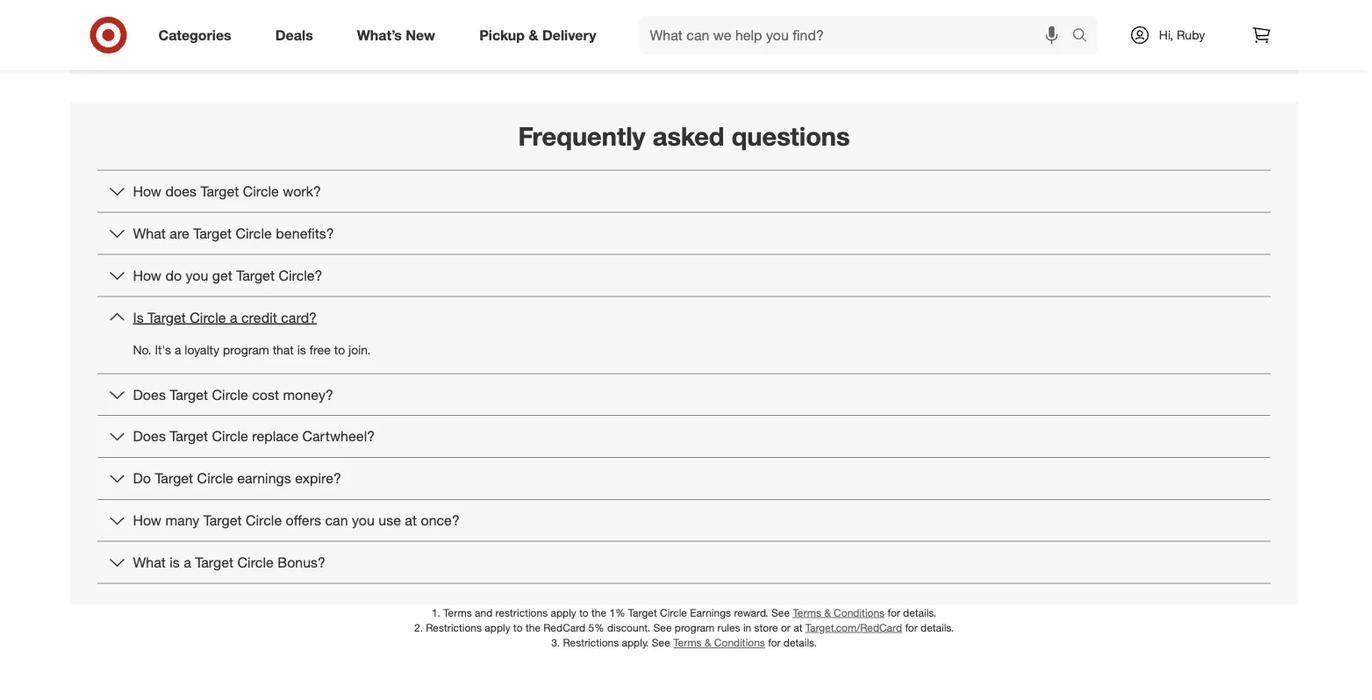 Task type: locate. For each thing, give the bounding box(es) containing it.
eligible
[[763, 14, 807, 31]]

circle left cost
[[212, 386, 248, 403]]

2.
[[414, 621, 423, 635]]

you left use
[[352, 512, 375, 529]]

terms & conditions link down the rules
[[674, 636, 766, 650]]

is down many
[[170, 554, 180, 571]]

target
[[201, 183, 239, 200], [193, 225, 232, 242], [236, 267, 275, 284], [148, 309, 186, 326], [170, 386, 208, 403], [170, 428, 208, 445], [155, 470, 193, 487], [203, 512, 242, 529], [195, 554, 234, 571], [629, 606, 657, 620]]

what inside what are target circle benefits? dropdown button
[[133, 225, 166, 242]]

1 horizontal spatial is
[[297, 343, 306, 358]]

what
[[133, 225, 166, 242], [133, 554, 166, 571]]

1 how from the top
[[133, 183, 162, 200]]

circle down does target circle cost money?
[[212, 428, 248, 445]]

0 horizontal spatial terms
[[444, 606, 472, 620]]

1.
[[432, 606, 441, 620]]

and for terms
[[475, 606, 493, 620]]

1 vertical spatial terms & conditions link
[[674, 636, 766, 650]]

2 vertical spatial see
[[652, 636, 671, 650]]

0 vertical spatial at
[[405, 512, 417, 529]]

what inside what is a target circle bonus? dropdown button
[[133, 554, 166, 571]]

1 vertical spatial program
[[675, 621, 715, 635]]

0 horizontal spatial program
[[223, 343, 269, 358]]

1 vertical spatial for
[[906, 621, 918, 635]]

replace
[[252, 428, 299, 445]]

do
[[165, 267, 182, 284]]

1 vertical spatial to
[[580, 606, 589, 620]]

a for loyalty
[[175, 343, 181, 358]]

0 vertical spatial details.
[[904, 606, 937, 620]]

search
[[1065, 28, 1107, 45]]

restrictions
[[496, 606, 548, 620]]

1 horizontal spatial the
[[592, 606, 607, 620]]

0 vertical spatial to
[[334, 343, 345, 358]]

0 vertical spatial terms & conditions link
[[793, 606, 885, 620]]

how many target circle offers can you use at once? button
[[98, 500, 1271, 542]]

you right do
[[186, 267, 208, 284]]

is inside dropdown button
[[170, 554, 180, 571]]

1 what from the top
[[133, 225, 166, 242]]

terms & conditions link for 1. terms and restrictions apply to the 1% target circle earnings reward. see
[[793, 606, 885, 620]]

target down does target circle cost money?
[[170, 428, 208, 445]]

1 horizontal spatial earnings
[[526, 14, 580, 31]]

how for how many target circle offers can you use at once?
[[133, 512, 162, 529]]

does target circle replace cartwheel? button
[[98, 416, 1271, 457]]

restrictions down 5%
[[563, 636, 619, 650]]

2 horizontal spatial for
[[906, 621, 918, 635]]

0 horizontal spatial to
[[334, 343, 345, 358]]

and for earnings
[[583, 14, 607, 31]]

2 vertical spatial details.
[[784, 636, 817, 650]]

how for how do you get target circle?
[[133, 267, 162, 284]]

earnings right track
[[526, 14, 580, 31]]

1 vertical spatial what
[[133, 554, 166, 571]]

deals link
[[261, 16, 335, 54]]

0 vertical spatial a
[[230, 309, 238, 326]]

2 does from the top
[[133, 428, 166, 445]]

circle left earnings
[[660, 606, 687, 620]]

a right it's
[[175, 343, 181, 358]]

1 horizontal spatial conditions
[[834, 606, 885, 620]]

how left many
[[133, 512, 162, 529]]

circle up many
[[197, 470, 233, 487]]

cartwheel?
[[303, 428, 375, 445]]

1 horizontal spatial and
[[583, 14, 607, 31]]

a left credit
[[230, 309, 238, 326]]

circle inside "dropdown button"
[[212, 428, 248, 445]]

1 horizontal spatial &
[[705, 636, 712, 650]]

apply up redcard
[[551, 606, 577, 620]]

how do you get target circle?
[[133, 267, 323, 284]]

see up or
[[772, 606, 790, 620]]

0 vertical spatial does
[[133, 386, 166, 403]]

target.com/redcard
[[806, 621, 903, 635]]

the down restrictions
[[526, 621, 541, 635]]

target inside dropdown button
[[201, 183, 239, 200]]

to right the 'free'
[[334, 343, 345, 358]]

1 vertical spatial a
[[175, 343, 181, 358]]

does
[[165, 183, 197, 200]]

1 vertical spatial conditions
[[715, 636, 766, 650]]

hi,
[[1160, 27, 1174, 43]]

0 horizontal spatial you
[[186, 267, 208, 284]]

0 horizontal spatial for
[[768, 636, 781, 650]]

do target circle earnings expire? button
[[98, 458, 1271, 499]]

1 vertical spatial &
[[825, 606, 831, 620]]

1 vertical spatial and
[[475, 606, 493, 620]]

reward.
[[734, 606, 769, 620]]

how left do
[[133, 267, 162, 284]]

& up 'target.com/redcard'
[[825, 606, 831, 620]]

in
[[744, 621, 752, 635]]

0 vertical spatial apply
[[551, 606, 577, 620]]

restrictions
[[426, 621, 482, 635], [563, 636, 619, 650]]

0 horizontal spatial the
[[526, 621, 541, 635]]

earnings down does target circle replace cartwheel?
[[237, 470, 291, 487]]

pickup & delivery
[[480, 26, 597, 44]]

circle left work?
[[243, 183, 279, 200]]

0 vertical spatial program
[[223, 343, 269, 358]]

target right does on the left of the page
[[201, 183, 239, 200]]

terms & conditions link
[[793, 606, 885, 620], [674, 636, 766, 650]]

1 vertical spatial at
[[794, 621, 803, 635]]

& down earnings
[[705, 636, 712, 650]]

2 how from the top
[[133, 267, 162, 284]]

at inside 1. terms and restrictions apply to the 1% target circle earnings reward. see terms & conditions for details. 2. restrictions apply to the redcard 5% discount. see program rules in store or at target.com/redcard for details. 3. restrictions apply. see terms & conditions for details.
[[794, 621, 803, 635]]

does
[[133, 386, 166, 403], [133, 428, 166, 445]]

at right or
[[794, 621, 803, 635]]

& right track
[[529, 26, 539, 44]]

how
[[133, 183, 162, 200], [133, 267, 162, 284], [133, 512, 162, 529]]

&
[[529, 26, 539, 44], [825, 606, 831, 620], [705, 636, 712, 650]]

1 does from the top
[[133, 386, 166, 403]]

1 vertical spatial earnings
[[237, 470, 291, 487]]

making
[[714, 14, 759, 31]]

what left are
[[133, 225, 166, 242]]

0 horizontal spatial terms & conditions link
[[674, 636, 766, 650]]

program
[[223, 343, 269, 358], [675, 621, 715, 635]]

1 vertical spatial does
[[133, 428, 166, 445]]

for right 'target.com/redcard'
[[906, 621, 918, 635]]

2 what from the top
[[133, 554, 166, 571]]

use
[[379, 512, 401, 529]]

earnings
[[526, 14, 580, 31], [237, 470, 291, 487]]

benefits?
[[276, 225, 334, 242]]

is
[[297, 343, 306, 358], [170, 554, 180, 571]]

and left votes
[[583, 14, 607, 31]]

how do you get target circle? button
[[98, 255, 1271, 296]]

earnings
[[690, 606, 731, 620]]

0 horizontal spatial &
[[529, 26, 539, 44]]

terms down earnings
[[674, 636, 702, 650]]

conditions down the in
[[715, 636, 766, 650]]

1 vertical spatial see
[[654, 621, 672, 635]]

0 vertical spatial &
[[529, 26, 539, 44]]

does up the do on the bottom of page
[[133, 428, 166, 445]]

apply down restrictions
[[485, 621, 511, 635]]

1 vertical spatial details.
[[921, 621, 954, 635]]

terms & conditions link up target.com/redcard link
[[793, 606, 885, 620]]

conditions up 'target.com/redcard'
[[834, 606, 885, 620]]

2 horizontal spatial a
[[230, 309, 238, 326]]

circle inside dropdown button
[[243, 183, 279, 200]]

you
[[186, 267, 208, 284], [352, 512, 375, 529]]

1 vertical spatial you
[[352, 512, 375, 529]]

1 horizontal spatial restrictions
[[563, 636, 619, 650]]

how inside dropdown button
[[133, 183, 162, 200]]

1 vertical spatial the
[[526, 621, 541, 635]]

0 vertical spatial see
[[772, 606, 790, 620]]

offers
[[286, 512, 321, 529]]

program down earnings
[[675, 621, 715, 635]]

does inside "dropdown button"
[[133, 428, 166, 445]]

target right the do on the bottom of page
[[155, 470, 193, 487]]

asked
[[653, 121, 725, 152]]

terms
[[444, 606, 472, 620], [793, 606, 822, 620], [674, 636, 702, 650]]

1 horizontal spatial a
[[184, 554, 191, 571]]

apply.
[[622, 636, 649, 650]]

1 horizontal spatial at
[[794, 621, 803, 635]]

2 vertical spatial to
[[514, 621, 523, 635]]

0 horizontal spatial restrictions
[[426, 621, 482, 635]]

circle inside 1. terms and restrictions apply to the 1% target circle earnings reward. see terms & conditions for details. 2. restrictions apply to the redcard 5% discount. see program rules in store or at target.com/redcard for details. 3. restrictions apply. see terms & conditions for details.
[[660, 606, 687, 620]]

see right discount.
[[654, 621, 672, 635]]

what are target circle benefits?
[[133, 225, 334, 242]]

0 horizontal spatial at
[[405, 512, 417, 529]]

does for does target circle replace cartwheel?
[[133, 428, 166, 445]]

the up 5%
[[592, 606, 607, 620]]

circle?
[[279, 267, 323, 284]]

does inside dropdown button
[[133, 386, 166, 403]]

terms up target.com/redcard link
[[793, 606, 822, 620]]

0 vertical spatial what
[[133, 225, 166, 242]]

terms right 1.
[[444, 606, 472, 620]]

target.com/redcard link
[[806, 621, 903, 635]]

work?
[[283, 183, 321, 200]]

what down many
[[133, 554, 166, 571]]

pickup & delivery link
[[465, 16, 619, 54]]

a down many
[[184, 554, 191, 571]]

track
[[489, 14, 522, 31]]

1 horizontal spatial program
[[675, 621, 715, 635]]

0 horizontal spatial is
[[170, 554, 180, 571]]

target up discount.
[[629, 606, 657, 620]]

0 vertical spatial how
[[133, 183, 162, 200]]

restrictions down 1.
[[426, 621, 482, 635]]

2 vertical spatial how
[[133, 512, 162, 529]]

program inside 1. terms and restrictions apply to the 1% target circle earnings reward. see terms & conditions for details. 2. restrictions apply to the redcard 5% discount. see program rules in store or at target.com/redcard for details. 3. restrictions apply. see terms & conditions for details.
[[675, 621, 715, 635]]

0 vertical spatial earnings
[[526, 14, 580, 31]]

how left does on the left of the page
[[133, 183, 162, 200]]

5%
[[589, 621, 605, 635]]

see right apply.
[[652, 636, 671, 650]]

deals
[[275, 26, 313, 44]]

target right are
[[193, 225, 232, 242]]

apply
[[551, 606, 577, 620], [485, 621, 511, 635]]

search button
[[1065, 16, 1107, 58]]

0 vertical spatial restrictions
[[426, 621, 482, 635]]

and inside 1. terms and restrictions apply to the 1% target circle earnings reward. see terms & conditions for details. 2. restrictions apply to the redcard 5% discount. see program rules in store or at target.com/redcard for details. 3. restrictions apply. see terms & conditions for details.
[[475, 606, 493, 620]]

earnings inside do target circle earnings expire? dropdown button
[[237, 470, 291, 487]]

1 horizontal spatial terms & conditions link
[[793, 606, 885, 620]]

program down credit
[[223, 343, 269, 358]]

what are target circle benefits? button
[[98, 213, 1271, 254]]

target inside 1. terms and restrictions apply to the 1% target circle earnings reward. see terms & conditions for details. 2. restrictions apply to the redcard 5% discount. see program rules in store or at target.com/redcard for details. 3. restrictions apply. see terms & conditions for details.
[[629, 606, 657, 620]]

0 horizontal spatial earnings
[[237, 470, 291, 487]]

3 how from the top
[[133, 512, 162, 529]]

and left restrictions
[[475, 606, 493, 620]]

2 vertical spatial a
[[184, 554, 191, 571]]

that
[[273, 343, 294, 358]]

is right the that
[[297, 343, 306, 358]]

at
[[405, 512, 417, 529], [794, 621, 803, 635]]

to up 5%
[[580, 606, 589, 620]]

0 vertical spatial and
[[583, 14, 607, 31]]

for up 'target.com/redcard'
[[888, 606, 901, 620]]

the
[[592, 606, 607, 620], [526, 621, 541, 635]]

0 vertical spatial for
[[888, 606, 901, 620]]

a for target
[[184, 554, 191, 571]]

1 horizontal spatial terms
[[674, 636, 702, 650]]

details.
[[904, 606, 937, 620], [921, 621, 954, 635], [784, 636, 817, 650]]

1 vertical spatial is
[[170, 554, 180, 571]]

at right use
[[405, 512, 417, 529]]

to down restrictions
[[514, 621, 523, 635]]

circle
[[243, 183, 279, 200], [236, 225, 272, 242], [190, 309, 226, 326], [212, 386, 248, 403], [212, 428, 248, 445], [197, 470, 233, 487], [246, 512, 282, 529], [238, 554, 274, 571], [660, 606, 687, 620]]

a
[[230, 309, 238, 326], [175, 343, 181, 358], [184, 554, 191, 571]]

what for what are target circle benefits?
[[133, 225, 166, 242]]

1 vertical spatial how
[[133, 267, 162, 284]]

2 horizontal spatial &
[[825, 606, 831, 620]]

0 horizontal spatial apply
[[485, 621, 511, 635]]

0 horizontal spatial and
[[475, 606, 493, 620]]

does down no. on the left
[[133, 386, 166, 403]]

2 horizontal spatial to
[[580, 606, 589, 620]]

0 horizontal spatial a
[[175, 343, 181, 358]]

for down store
[[768, 636, 781, 650]]

discount.
[[607, 621, 651, 635]]



Task type: vqa. For each thing, say whether or not it's contained in the screenshot.
the "Circle" within the 1. Terms and restrictions apply to the 1% Target Circle Earnings reward. See Terms & Conditions for details. 2. Restrictions apply to the RedCard 5% discount. See program rules in store or at Target.com/RedCard for details. 3. Restrictions apply. See Terms & Conditions for details.
yes



Task type: describe. For each thing, give the bounding box(es) containing it.
loyalty
[[185, 343, 220, 358]]

what's
[[357, 26, 402, 44]]

does for does target circle cost money?
[[133, 386, 166, 403]]

what's new link
[[342, 16, 458, 54]]

categories link
[[144, 16, 253, 54]]

store
[[755, 621, 778, 635]]

0 vertical spatial conditions
[[834, 606, 885, 620]]

1 horizontal spatial for
[[888, 606, 901, 620]]

1%
[[610, 606, 626, 620]]

1. terms and restrictions apply to the 1% target circle earnings reward. see terms & conditions for details. 2. restrictions apply to the redcard 5% discount. see program rules in store or at target.com/redcard for details. 3. restrictions apply. see terms & conditions for details.
[[414, 606, 954, 650]]

redcard
[[544, 621, 586, 635]]

new
[[406, 26, 436, 44]]

are
[[170, 225, 190, 242]]

1 horizontal spatial you
[[352, 512, 375, 529]]

many
[[165, 512, 200, 529]]

target right many
[[203, 512, 242, 529]]

bonus?
[[278, 554, 326, 571]]

no.
[[133, 343, 151, 358]]

card?
[[281, 309, 317, 326]]

target right is at the left top
[[148, 309, 186, 326]]

can
[[325, 512, 348, 529]]

or
[[781, 621, 791, 635]]

target down loyalty
[[170, 386, 208, 403]]

votes
[[611, 14, 645, 31]]

how for how does target circle work?
[[133, 183, 162, 200]]

What can we help you find? suggestions appear below search field
[[640, 16, 1077, 54]]

2 vertical spatial &
[[705, 636, 712, 650]]

target right get
[[236, 267, 275, 284]]

pickup
[[480, 26, 525, 44]]

1 vertical spatial apply
[[485, 621, 511, 635]]

what for what is a target circle bonus?
[[133, 554, 166, 571]]

cost
[[252, 386, 279, 403]]

0 vertical spatial the
[[592, 606, 607, 620]]

it's
[[155, 343, 171, 358]]

join.
[[349, 343, 371, 358]]

does target circle replace cartwheel?
[[133, 428, 375, 445]]

how many target circle offers can you use at once?
[[133, 512, 460, 529]]

free
[[310, 343, 331, 358]]

hi, ruby
[[1160, 27, 1206, 43]]

what is a target circle bonus?
[[133, 554, 326, 571]]

expire?
[[295, 470, 341, 487]]

categories
[[158, 26, 232, 44]]

credit
[[241, 309, 277, 326]]

1 horizontal spatial apply
[[551, 606, 577, 620]]

ruby
[[1177, 27, 1206, 43]]

how does target circle work?
[[133, 183, 321, 200]]

at inside how many target circle offers can you use at once? dropdown button
[[405, 512, 417, 529]]

how does target circle work? button
[[98, 171, 1271, 212]]

do target circle earnings expire?
[[133, 470, 341, 487]]

frequently asked questions
[[518, 121, 850, 152]]

is target circle a credit card? button
[[98, 297, 1271, 338]]

1 horizontal spatial to
[[514, 621, 523, 635]]

does target circle cost money? button
[[98, 374, 1271, 415]]

is target circle a credit card?
[[133, 309, 317, 326]]

0 vertical spatial you
[[186, 267, 208, 284]]

3.
[[552, 636, 560, 650]]

what's new
[[357, 26, 436, 44]]

frequently
[[518, 121, 646, 152]]

delivery
[[543, 26, 597, 44]]

purchases.
[[811, 14, 880, 31]]

after
[[681, 14, 710, 31]]

circle left the bonus?
[[238, 554, 274, 571]]

circle up loyalty
[[190, 309, 226, 326]]

do
[[133, 470, 151, 487]]

1 vertical spatial restrictions
[[563, 636, 619, 650]]

no. it's a loyalty program that is free to join.
[[133, 343, 371, 358]]

here
[[649, 14, 677, 31]]

track earnings and votes here after making eligible purchases.
[[489, 14, 880, 31]]

circle up how do you get target circle?
[[236, 225, 272, 242]]

does target circle cost money?
[[133, 386, 333, 403]]

is
[[133, 309, 144, 326]]

0 horizontal spatial conditions
[[715, 636, 766, 650]]

rules
[[718, 621, 741, 635]]

once?
[[421, 512, 460, 529]]

2 vertical spatial for
[[768, 636, 781, 650]]

what is a target circle bonus? button
[[98, 542, 1271, 584]]

2 horizontal spatial terms
[[793, 606, 822, 620]]

circle left offers
[[246, 512, 282, 529]]

terms & conditions link for 3. restrictions apply. see
[[674, 636, 766, 650]]

money?
[[283, 386, 333, 403]]

0 vertical spatial is
[[297, 343, 306, 358]]

questions
[[732, 121, 850, 152]]

target down many
[[195, 554, 234, 571]]

get
[[212, 267, 232, 284]]

target inside "dropdown button"
[[170, 428, 208, 445]]



